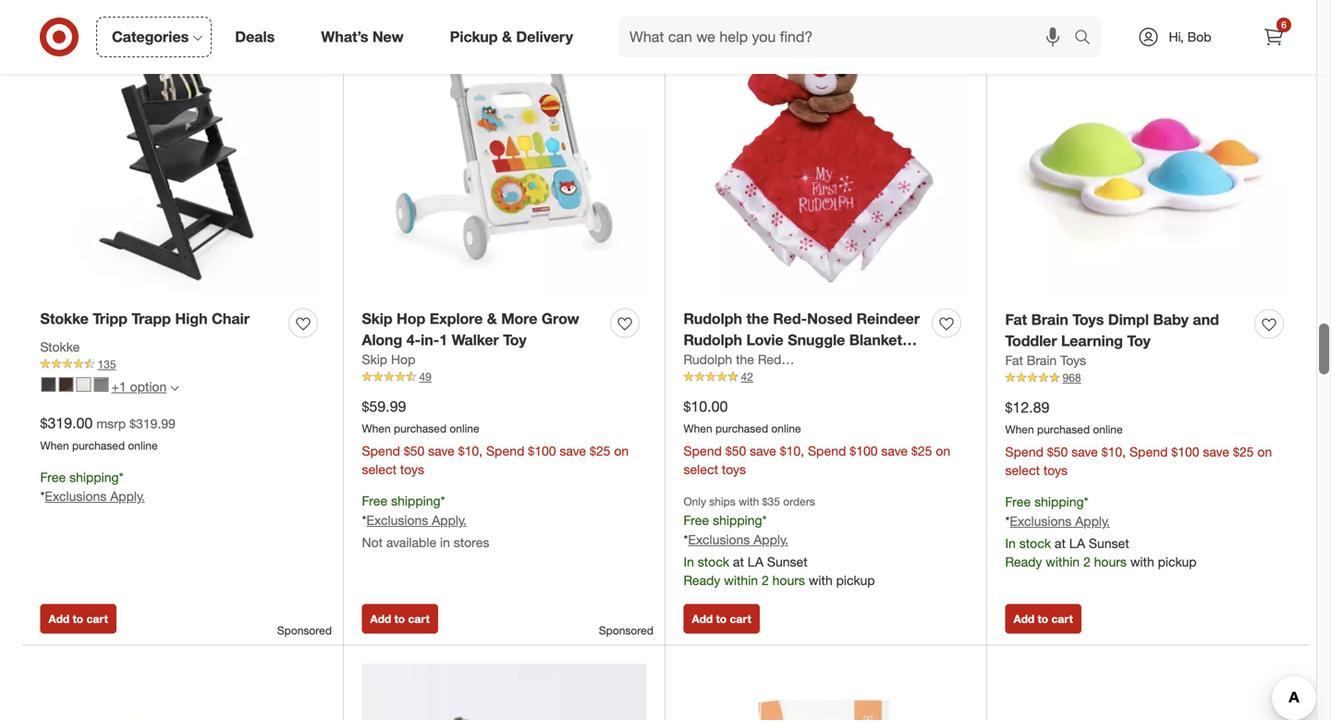 Task type: describe. For each thing, give the bounding box(es) containing it.
add to cart for $319.00
[[49, 612, 108, 626]]

-
[[744, 352, 750, 370]]

rudolph the red-nosed reindeer rudolph lovie snuggle blanket soother - christmas link
[[684, 308, 925, 370]]

$25 for skip hop explore & more grow along 4-in-1 walker toy
[[590, 443, 610, 459]]

reindeer for rudolph the red-nosed reindeer
[[828, 351, 881, 368]]

stock inside only ships with $35 orders free shipping * * exclusions apply. in stock at  la sunset ready within 2 hours with pickup
[[698, 554, 729, 570]]

exclusions inside only ships with $35 orders free shipping * * exclusions apply. in stock at  la sunset ready within 2 hours with pickup
[[688, 531, 750, 548]]

trapp
[[132, 310, 171, 328]]

dimpl
[[1108, 311, 1149, 329]]

1
[[439, 331, 448, 349]]

4-
[[406, 331, 421, 349]]

add to cart for $10.00
[[692, 612, 751, 626]]

high
[[175, 310, 208, 328]]

hi, bob
[[1169, 29, 1211, 45]]

free for free shipping * * exclusions apply. not available in stores
[[362, 493, 388, 509]]

hop for skip hop explore & more grow along 4-in-1 walker toy
[[397, 310, 425, 328]]

spend down 968 'link'
[[1130, 444, 1168, 460]]

0 vertical spatial with
[[739, 495, 759, 508]]

more
[[501, 310, 537, 328]]

grow
[[542, 310, 579, 328]]

rudolph the red-nosed reindeer
[[684, 351, 881, 368]]

apply. for free shipping * * exclusions apply. not available in stores
[[432, 512, 467, 528]]

rudolph the red-nosed reindeer rudolph lovie snuggle blanket soother - christmas
[[684, 310, 920, 370]]

purchased for $10.00
[[715, 422, 768, 436]]

fat for fat brain toys dimpl baby and toddler learning toy
[[1005, 311, 1027, 329]]

$35
[[762, 495, 780, 508]]

lovie
[[746, 331, 784, 349]]

2 rudolph from the top
[[684, 331, 742, 349]]

$10.00
[[684, 397, 728, 415]]

snuggle
[[788, 331, 845, 349]]

ready inside free shipping * * exclusions apply. in stock at  la sunset ready within 2 hours with pickup
[[1005, 554, 1042, 570]]

toys for $12.89
[[1044, 462, 1068, 478]]

add to cart button for $59.99
[[362, 604, 438, 634]]

baby
[[1153, 311, 1189, 329]]

stokke for stokke
[[40, 339, 80, 355]]

within inside only ships with $35 orders free shipping * * exclusions apply. in stock at  la sunset ready within 2 hours with pickup
[[724, 572, 758, 588]]

6 link
[[1253, 17, 1294, 57]]

pickup
[[450, 28, 498, 46]]

new
[[372, 28, 404, 46]]

add to cart button for $12.89
[[1005, 604, 1081, 634]]

walnut image
[[59, 377, 73, 392]]

red- for rudolph the red-nosed reindeer
[[758, 351, 786, 368]]

fat brain toys dimpl baby and toddler learning toy link
[[1005, 309, 1247, 351]]

select for $59.99
[[362, 461, 397, 477]]

free shipping * * exclusions apply.
[[40, 469, 145, 504]]

deals link
[[219, 17, 298, 57]]

on for fat brain toys dimpl baby and toddler learning toy
[[1257, 444, 1272, 460]]

fat brain toys dimpl baby and toddler learning toy
[[1005, 311, 1219, 350]]

black image
[[41, 377, 56, 392]]

shipping for free shipping * * exclusions apply.
[[69, 469, 119, 485]]

search button
[[1066, 17, 1110, 61]]

toy inside fat brain toys dimpl baby and toddler learning toy
[[1127, 332, 1151, 350]]

free shipping * * exclusions apply. in stock at  la sunset ready within 2 hours with pickup
[[1005, 494, 1197, 570]]

sunset inside only ships with $35 orders free shipping * * exclusions apply. in stock at  la sunset ready within 2 hours with pickup
[[767, 554, 808, 570]]

free for free shipping * * exclusions apply.
[[40, 469, 66, 485]]

categories
[[112, 28, 189, 46]]

sponsored for skip hop explore & more grow along 4-in-1 walker toy
[[599, 623, 654, 637]]

brain for fat brain toys
[[1027, 352, 1057, 369]]

learning
[[1061, 332, 1123, 350]]

135
[[98, 357, 116, 371]]

on for rudolph the red-nosed reindeer rudolph lovie snuggle blanket soother - christmas
[[936, 443, 950, 459]]

soother
[[684, 352, 739, 370]]

$100 for christmas
[[850, 443, 878, 459]]

walker
[[452, 331, 499, 349]]

at inside only ships with $35 orders free shipping * * exclusions apply. in stock at  la sunset ready within 2 hours with pickup
[[733, 554, 744, 570]]

in inside only ships with $35 orders free shipping * * exclusions apply. in stock at  la sunset ready within 2 hours with pickup
[[684, 554, 694, 570]]

$100 inside $12.89 when purchased online spend $50 save $10, spend $100 save $25 on select toys
[[1171, 444, 1199, 460]]

search
[[1066, 30, 1110, 48]]

explore
[[430, 310, 483, 328]]

to for $12.89
[[1038, 612, 1048, 626]]

hours inside free shipping * * exclusions apply. in stock at  la sunset ready within 2 hours with pickup
[[1094, 554, 1127, 570]]

available
[[386, 534, 436, 550]]

delivery
[[516, 28, 573, 46]]

fat brain toys
[[1005, 352, 1086, 369]]

orders
[[783, 495, 815, 508]]

2 inside only ships with $35 orders free shipping * * exclusions apply. in stock at  la sunset ready within 2 hours with pickup
[[762, 572, 769, 588]]

sponsored for stokke tripp trapp high chair
[[277, 623, 332, 637]]

135 link
[[40, 356, 325, 373]]

within inside free shipping * * exclusions apply. in stock at  la sunset ready within 2 hours with pickup
[[1046, 554, 1080, 570]]

toddler
[[1005, 332, 1057, 350]]

toy inside skip hop explore & more grow along 4-in-1 walker toy
[[503, 331, 527, 349]]

stokke link
[[40, 338, 80, 356]]

$319.00
[[40, 414, 93, 432]]

cart for $12.89
[[1051, 612, 1073, 626]]

968 link
[[1005, 370, 1291, 386]]

only
[[684, 495, 706, 508]]

exclusions for free shipping * * exclusions apply. not available in stores
[[366, 512, 428, 528]]

purchased inside $319.00 msrp $319.99 when purchased online
[[72, 439, 125, 452]]

skip hop explore & more grow along 4-in-1 walker toy
[[362, 310, 579, 349]]

exclusions for free shipping * * exclusions apply. in stock at  la sunset ready within 2 hours with pickup
[[1010, 513, 1072, 529]]

shipping inside only ships with $35 orders free shipping * * exclusions apply. in stock at  la sunset ready within 2 hours with pickup
[[713, 512, 762, 528]]

blanket
[[849, 331, 902, 349]]

968
[[1063, 371, 1081, 385]]

rudolph the red-nosed reindeer link
[[684, 351, 881, 369]]

add to cart for $59.99
[[370, 612, 430, 626]]

la inside free shipping * * exclusions apply. in stock at  la sunset ready within 2 hours with pickup
[[1069, 535, 1085, 551]]

select for $12.89
[[1005, 462, 1040, 478]]

1 horizontal spatial with
[[809, 572, 833, 588]]

with inside free shipping * * exclusions apply. in stock at  la sunset ready within 2 hours with pickup
[[1130, 554, 1154, 570]]

in inside free shipping * * exclusions apply. in stock at  la sunset ready within 2 hours with pickup
[[1005, 535, 1016, 551]]

the for rudolph the red-nosed reindeer
[[736, 351, 754, 368]]

+1 option button
[[33, 372, 187, 402]]

$12.89
[[1005, 398, 1050, 416]]

cart for $10.00
[[730, 612, 751, 626]]

$12.89 when purchased online spend $50 save $10, spend $100 save $25 on select toys
[[1005, 398, 1272, 478]]

$319.99
[[129, 416, 175, 432]]

free shipping * * exclusions apply. not available in stores
[[362, 493, 489, 550]]

skip hop link
[[362, 351, 415, 369]]

spend up orders
[[808, 443, 846, 459]]

skip hop
[[362, 351, 415, 368]]

apply. for free shipping * * exclusions apply.
[[110, 488, 145, 504]]

la inside only ships with $35 orders free shipping * * exclusions apply. in stock at  la sunset ready within 2 hours with pickup
[[748, 554, 764, 570]]

rudolph the red-nosed reindeer rudolph lovie snuggle blanket soother - christmas image
[[684, 13, 968, 298]]



Task type: vqa. For each thing, say whether or not it's contained in the screenshot.
Snuggle
yes



Task type: locate. For each thing, give the bounding box(es) containing it.
1 horizontal spatial sunset
[[1089, 535, 1129, 551]]

exclusions inside free shipping * * exclusions apply. in stock at  la sunset ready within 2 hours with pickup
[[1010, 513, 1072, 529]]

$10, inside $12.89 when purchased online spend $50 save $10, spend $100 save $25 on select toys
[[1102, 444, 1126, 460]]

when inside $10.00 when purchased online spend $50 save $10, spend $100 save $25 on select toys
[[684, 422, 712, 436]]

$10, inside $10.00 when purchased online spend $50 save $10, spend $100 save $25 on select toys
[[780, 443, 804, 459]]

stores
[[454, 534, 489, 550]]

red- inside rudolph the red-nosed reindeer link
[[758, 351, 786, 368]]

1 vertical spatial toys
[[1060, 352, 1086, 369]]

1 horizontal spatial in
[[1005, 535, 1016, 551]]

categories link
[[96, 17, 212, 57]]

1 skip from the top
[[362, 310, 392, 328]]

toys inside $12.89 when purchased online spend $50 save $10, spend $100 save $25 on select toys
[[1044, 462, 1068, 478]]

online for $10.00
[[771, 422, 801, 436]]

online inside $12.89 when purchased online spend $50 save $10, spend $100 save $25 on select toys
[[1093, 423, 1123, 436]]

in
[[440, 534, 450, 550]]

1 vertical spatial hours
[[772, 572, 805, 588]]

the
[[746, 310, 769, 328], [736, 351, 754, 368]]

2 horizontal spatial $100
[[1171, 444, 1199, 460]]

1 horizontal spatial select
[[684, 461, 718, 477]]

1 horizontal spatial $25
[[911, 443, 932, 459]]

purchased down $59.99
[[394, 422, 447, 436]]

brain down toddler
[[1027, 352, 1057, 369]]

hop inside skip hop link
[[391, 351, 415, 368]]

2 vertical spatial rudolph
[[684, 351, 732, 368]]

add to cart button for $10.00
[[684, 604, 760, 634]]

online down $319.99
[[128, 439, 158, 452]]

add to cart button for $319.00
[[40, 604, 116, 634]]

$50 inside $12.89 when purchased online spend $50 save $10, spend $100 save $25 on select toys
[[1047, 444, 1068, 460]]

$10, inside $59.99 when purchased online spend $50 save $10, spend $100 save $25 on select toys
[[458, 443, 483, 459]]

fat brain toys link
[[1005, 351, 1086, 370]]

0 vertical spatial la
[[1069, 535, 1085, 551]]

not
[[362, 534, 383, 550]]

1 vertical spatial stock
[[698, 554, 729, 570]]

online for $59.99
[[450, 422, 479, 436]]

& right pickup
[[502, 28, 512, 46]]

1 vertical spatial la
[[748, 554, 764, 570]]

1 horizontal spatial sponsored
[[599, 623, 654, 637]]

1 add to cart from the left
[[49, 612, 108, 626]]

$50 inside $10.00 when purchased online spend $50 save $10, spend $100 save $25 on select toys
[[725, 443, 746, 459]]

$50 for $12.89
[[1047, 444, 1068, 460]]

exclusions inside free shipping * * exclusions apply. not available in stores
[[366, 512, 428, 528]]

$10, for $10.00
[[780, 443, 804, 459]]

knit rattle on wood ring - bear - cloud island™ image
[[362, 664, 647, 720], [362, 664, 647, 720]]

0 horizontal spatial ready
[[684, 572, 720, 588]]

online down 968 'link'
[[1093, 423, 1123, 436]]

1 cart from the left
[[86, 612, 108, 626]]

$50 for $10.00
[[725, 443, 746, 459]]

the inside rudolph the red-nosed reindeer rudolph lovie snuggle blanket soother - christmas
[[746, 310, 769, 328]]

in-
[[421, 331, 439, 349]]

0 horizontal spatial $50
[[404, 443, 425, 459]]

rudolph for rudolph the red-nosed reindeer rudolph lovie snuggle blanket soother - christmas
[[684, 310, 742, 328]]

select inside $59.99 when purchased online spend $50 save $10, spend $100 save $25 on select toys
[[362, 461, 397, 477]]

add for $12.89
[[1014, 612, 1035, 626]]

exclusions
[[45, 488, 107, 504], [366, 512, 428, 528], [1010, 513, 1072, 529], [688, 531, 750, 548]]

option
[[130, 379, 167, 395]]

0 vertical spatial nosed
[[807, 310, 852, 328]]

free inside only ships with $35 orders free shipping * * exclusions apply. in stock at  la sunset ready within 2 hours with pickup
[[684, 512, 709, 528]]

skip for skip hop
[[362, 351, 387, 368]]

*
[[119, 469, 123, 485], [40, 488, 45, 504], [441, 493, 445, 509], [1084, 494, 1088, 510], [362, 512, 366, 528], [762, 512, 767, 528], [1005, 513, 1010, 529], [684, 531, 688, 548]]

at
[[1055, 535, 1066, 551], [733, 554, 744, 570]]

toy down dimpl
[[1127, 332, 1151, 350]]

$50 down $12.89
[[1047, 444, 1068, 460]]

1 vertical spatial 2
[[762, 572, 769, 588]]

skip up along
[[362, 310, 392, 328]]

1 horizontal spatial ready
[[1005, 554, 1042, 570]]

3 cart from the left
[[730, 612, 751, 626]]

what's new link
[[305, 17, 427, 57]]

ready
[[1005, 554, 1042, 570], [684, 572, 720, 588]]

49 link
[[362, 369, 647, 385]]

apply. inside free shipping * * exclusions apply.
[[110, 488, 145, 504]]

msrp
[[96, 416, 126, 432]]

cart for $59.99
[[408, 612, 430, 626]]

shipping inside free shipping * * exclusions apply.
[[69, 469, 119, 485]]

what's new
[[321, 28, 404, 46]]

2
[[1083, 554, 1091, 570], [762, 572, 769, 588]]

2 to from the left
[[394, 612, 405, 626]]

1 horizontal spatial on
[[936, 443, 950, 459]]

pickup
[[1158, 554, 1197, 570], [836, 572, 875, 588]]

toys up ships
[[722, 461, 746, 477]]

0 horizontal spatial stock
[[698, 554, 729, 570]]

1 vertical spatial reindeer
[[828, 351, 881, 368]]

add for $59.99
[[370, 612, 391, 626]]

pickup inside free shipping * * exclusions apply. in stock at  la sunset ready within 2 hours with pickup
[[1158, 554, 1197, 570]]

skip inside skip hop link
[[362, 351, 387, 368]]

1 vertical spatial ready
[[684, 572, 720, 588]]

stokke up stokke link
[[40, 310, 89, 328]]

all colors + 1 more colors image
[[170, 384, 179, 392]]

select inside $12.89 when purchased online spend $50 save $10, spend $100 save $25 on select toys
[[1005, 462, 1040, 478]]

stokke up walnut icon
[[40, 339, 80, 355]]

stokke tripp trapp high chair
[[40, 310, 250, 328]]

hi,
[[1169, 29, 1184, 45]]

spend down $10.00
[[684, 443, 722, 459]]

0 horizontal spatial $100
[[528, 443, 556, 459]]

stokke for stokke tripp trapp high chair
[[40, 310, 89, 328]]

1 vertical spatial the
[[736, 351, 754, 368]]

motorola 5" video baby monitor w/ptz - vm75-2 image
[[1005, 664, 1291, 720], [1005, 664, 1291, 720]]

select down $12.89
[[1005, 462, 1040, 478]]

0 horizontal spatial sponsored
[[277, 623, 332, 637]]

0 vertical spatial toys
[[1073, 311, 1104, 329]]

nosed inside rudolph the red-nosed reindeer rudolph lovie snuggle blanket soother - christmas
[[807, 310, 852, 328]]

fat for fat brain toys
[[1005, 352, 1023, 369]]

toys up free shipping * * exclusions apply. not available in stores
[[400, 461, 424, 477]]

2 fat from the top
[[1005, 352, 1023, 369]]

0 vertical spatial the
[[746, 310, 769, 328]]

1 to from the left
[[73, 612, 83, 626]]

nosed down snuggle
[[786, 351, 825, 368]]

fat inside fat brain toys dimpl baby and toddler learning toy
[[1005, 311, 1027, 329]]

purchased for $59.99
[[394, 422, 447, 436]]

hop for skip hop
[[391, 351, 415, 368]]

toys inside $59.99 when purchased online spend $50 save $10, spend $100 save $25 on select toys
[[400, 461, 424, 477]]

when
[[362, 422, 391, 436], [684, 422, 712, 436], [1005, 423, 1034, 436], [40, 439, 69, 452]]

1 horizontal spatial within
[[1046, 554, 1080, 570]]

4 cart from the left
[[1051, 612, 1073, 626]]

add to cart button
[[40, 604, 116, 634], [362, 604, 438, 634], [684, 604, 760, 634], [1005, 604, 1081, 634]]

to for $10.00
[[716, 612, 727, 626]]

4 add from the left
[[1014, 612, 1035, 626]]

spend down $59.99
[[362, 443, 400, 459]]

the for rudolph the red-nosed reindeer rudolph lovie snuggle blanket soother - christmas
[[746, 310, 769, 328]]

shipping inside free shipping * * exclusions apply. in stock at  la sunset ready within 2 hours with pickup
[[1034, 494, 1084, 510]]

ships
[[709, 495, 736, 508]]

1 vertical spatial fat
[[1005, 352, 1023, 369]]

3 add to cart button from the left
[[684, 604, 760, 634]]

0 horizontal spatial toys
[[400, 461, 424, 477]]

online inside $59.99 when purchased online spend $50 save $10, spend $100 save $25 on select toys
[[450, 422, 479, 436]]

on
[[614, 443, 629, 459], [936, 443, 950, 459], [1257, 444, 1272, 460]]

0 vertical spatial ready
[[1005, 554, 1042, 570]]

ready inside only ships with $35 orders free shipping * * exclusions apply. in stock at  la sunset ready within 2 hours with pickup
[[684, 572, 720, 588]]

when down $12.89
[[1005, 423, 1034, 436]]

hours inside only ships with $35 orders free shipping * * exclusions apply. in stock at  la sunset ready within 2 hours with pickup
[[772, 572, 805, 588]]

reindeer up the blanket
[[857, 310, 920, 328]]

1 vertical spatial skip
[[362, 351, 387, 368]]

1 horizontal spatial pickup
[[1158, 554, 1197, 570]]

when for $12.89
[[1005, 423, 1034, 436]]

when down $59.99
[[362, 422, 391, 436]]

$25 inside $12.89 when purchased online spend $50 save $10, spend $100 save $25 on select toys
[[1233, 444, 1254, 460]]

spend down $12.89
[[1005, 444, 1044, 460]]

purchased for $12.89
[[1037, 423, 1090, 436]]

add for $319.00
[[49, 612, 70, 626]]

$100 down 42 link
[[850, 443, 878, 459]]

exclusions for free shipping * * exclusions apply.
[[45, 488, 107, 504]]

$25 for rudolph the red-nosed reindeer rudolph lovie snuggle blanket soother - christmas
[[911, 443, 932, 459]]

1 horizontal spatial toy
[[1127, 332, 1151, 350]]

toys for $59.99
[[400, 461, 424, 477]]

1 horizontal spatial $50
[[725, 443, 746, 459]]

1 vertical spatial in
[[684, 554, 694, 570]]

1 vertical spatial red-
[[758, 351, 786, 368]]

diaper genie registry gift set image
[[684, 664, 968, 720], [684, 664, 968, 720]]

the up lovie
[[746, 310, 769, 328]]

0 horizontal spatial on
[[614, 443, 629, 459]]

0 vertical spatial &
[[502, 28, 512, 46]]

0 vertical spatial pickup
[[1158, 554, 1197, 570]]

the inside rudolph the red-nosed reindeer link
[[736, 351, 754, 368]]

$25 inside $59.99 when purchased online spend $50 save $10, spend $100 save $25 on select toys
[[590, 443, 610, 459]]

brain inside fat brain toys link
[[1027, 352, 1057, 369]]

when inside $59.99 when purchased online spend $50 save $10, spend $100 save $25 on select toys
[[362, 422, 391, 436]]

$10, down 49 link
[[458, 443, 483, 459]]

0 horizontal spatial pickup
[[836, 572, 875, 588]]

brain up toddler
[[1031, 311, 1068, 329]]

when down '$319.00'
[[40, 439, 69, 452]]

chair
[[212, 310, 250, 328]]

0 vertical spatial stokke
[[40, 310, 89, 328]]

on inside $59.99 when purchased online spend $50 save $10, spend $100 save $25 on select toys
[[614, 443, 629, 459]]

sponsored
[[277, 623, 332, 637], [599, 623, 654, 637]]

1 horizontal spatial hours
[[1094, 554, 1127, 570]]

4 to from the left
[[1038, 612, 1048, 626]]

white image
[[76, 377, 91, 392]]

1 vertical spatial stokke
[[40, 339, 80, 355]]

nosed for rudolph the red-nosed reindeer
[[786, 351, 825, 368]]

1 vertical spatial rudolph
[[684, 331, 742, 349]]

what's
[[321, 28, 368, 46]]

free for free shipping * * exclusions apply. in stock at  la sunset ready within 2 hours with pickup
[[1005, 494, 1031, 510]]

skip hop explore & more grow along 4-in-1 walker toy link
[[362, 308, 603, 351]]

along
[[362, 331, 402, 349]]

skip inside skip hop explore & more grow along 4-in-1 walker toy
[[362, 310, 392, 328]]

$100 down 49 link
[[528, 443, 556, 459]]

4 add to cart button from the left
[[1005, 604, 1081, 634]]

red- for rudolph the red-nosed reindeer rudolph lovie snuggle blanket soother - christmas
[[773, 310, 807, 328]]

0 horizontal spatial &
[[487, 310, 497, 328]]

purchased down msrp
[[72, 439, 125, 452]]

red- inside rudolph the red-nosed reindeer rudolph lovie snuggle blanket soother - christmas
[[773, 310, 807, 328]]

0 vertical spatial within
[[1046, 554, 1080, 570]]

2 skip from the top
[[362, 351, 387, 368]]

cart for $319.00
[[86, 612, 108, 626]]

hop down 4-
[[391, 351, 415, 368]]

0 vertical spatial at
[[1055, 535, 1066, 551]]

1 horizontal spatial $100
[[850, 443, 878, 459]]

only ships with $35 orders free shipping * * exclusions apply. in stock at  la sunset ready within 2 hours with pickup
[[684, 495, 875, 588]]

to for $59.99
[[394, 612, 405, 626]]

shipping
[[69, 469, 119, 485], [391, 493, 441, 509], [1034, 494, 1084, 510], [713, 512, 762, 528]]

select inside $10.00 when purchased online spend $50 save $10, spend $100 save $25 on select toys
[[684, 461, 718, 477]]

spend down 49 link
[[486, 443, 524, 459]]

select down $59.99
[[362, 461, 397, 477]]

fat brain toys dimpl baby and toddler learning toy image
[[1005, 13, 1291, 299], [1005, 13, 1291, 299]]

$319.00 msrp $319.99 when purchased online
[[40, 414, 175, 452]]

0 vertical spatial sunset
[[1089, 535, 1129, 551]]

2 horizontal spatial $10,
[[1102, 444, 1126, 460]]

stokke
[[40, 310, 89, 328], [40, 339, 80, 355]]

when for $10.00
[[684, 422, 712, 436]]

2 inside free shipping * * exclusions apply. in stock at  la sunset ready within 2 hours with pickup
[[1083, 554, 1091, 570]]

1 horizontal spatial at
[[1055, 535, 1066, 551]]

shipping for free shipping * * exclusions apply. not available in stores
[[391, 493, 441, 509]]

nosed up snuggle
[[807, 310, 852, 328]]

to for $319.00
[[73, 612, 83, 626]]

0 horizontal spatial sunset
[[767, 554, 808, 570]]

42
[[741, 370, 753, 384]]

fat
[[1005, 311, 1027, 329], [1005, 352, 1023, 369]]

red- down lovie
[[758, 351, 786, 368]]

save
[[428, 443, 455, 459], [560, 443, 586, 459], [750, 443, 776, 459], [881, 443, 908, 459], [1071, 444, 1098, 460], [1203, 444, 1229, 460]]

0 horizontal spatial toy
[[503, 331, 527, 349]]

hop inside skip hop explore & more grow along 4-in-1 walker toy
[[397, 310, 425, 328]]

online down 42 link
[[771, 422, 801, 436]]

reindeer inside rudolph the red-nosed reindeer link
[[828, 351, 881, 368]]

apply. inside free shipping * * exclusions apply. not available in stores
[[432, 512, 467, 528]]

2 add to cart button from the left
[[362, 604, 438, 634]]

$25 inside $10.00 when purchased online spend $50 save $10, spend $100 save $25 on select toys
[[911, 443, 932, 459]]

shipping inside free shipping * * exclusions apply. not available in stores
[[391, 493, 441, 509]]

42 link
[[684, 369, 968, 385]]

1 horizontal spatial &
[[502, 28, 512, 46]]

$50 up ships
[[725, 443, 746, 459]]

free inside free shipping * * exclusions apply. in stock at  la sunset ready within 2 hours with pickup
[[1005, 494, 1031, 510]]

toys up 968
[[1060, 352, 1086, 369]]

on inside $10.00 when purchased online spend $50 save $10, spend $100 save $25 on select toys
[[936, 443, 950, 459]]

red- up lovie
[[773, 310, 807, 328]]

0 horizontal spatial within
[[724, 572, 758, 588]]

deals
[[235, 28, 275, 46]]

1 horizontal spatial la
[[1069, 535, 1085, 551]]

$50 down $59.99
[[404, 443, 425, 459]]

$50 for $59.99
[[404, 443, 425, 459]]

pickup & delivery
[[450, 28, 573, 46]]

& inside skip hop explore & more grow along 4-in-1 walker toy
[[487, 310, 497, 328]]

1 add to cart button from the left
[[40, 604, 116, 634]]

skip hop explore & more grow along 4-in-1 walker toy image
[[362, 13, 647, 298], [362, 13, 647, 298]]

free inside free shipping * * exclusions apply. not available in stores
[[362, 493, 388, 509]]

0 horizontal spatial la
[[748, 554, 764, 570]]

1 vertical spatial at
[[733, 554, 744, 570]]

3 to from the left
[[716, 612, 727, 626]]

2 sponsored from the left
[[599, 623, 654, 637]]

3 rudolph from the top
[[684, 351, 732, 368]]

fat down toddler
[[1005, 352, 1023, 369]]

when down $10.00
[[684, 422, 712, 436]]

christmas
[[754, 352, 826, 370]]

when inside $319.00 msrp $319.99 when purchased online
[[40, 439, 69, 452]]

$50
[[404, 443, 425, 459], [725, 443, 746, 459], [1047, 444, 1068, 460]]

& up walker
[[487, 310, 497, 328]]

exclusions apply. button
[[45, 487, 145, 506], [366, 511, 467, 530], [1010, 512, 1110, 530], [688, 531, 788, 549]]

1 vertical spatial pickup
[[836, 572, 875, 588]]

sunset inside free shipping * * exclusions apply. in stock at  la sunset ready within 2 hours with pickup
[[1089, 535, 1129, 551]]

brain for fat brain toys dimpl baby and toddler learning toy
[[1031, 311, 1068, 329]]

0 horizontal spatial $25
[[590, 443, 610, 459]]

$100 for toy
[[528, 443, 556, 459]]

toys inside fat brain toys dimpl baby and toddler learning toy
[[1073, 311, 1104, 329]]

+1
[[111, 379, 126, 395]]

on for skip hop explore & more grow along 4-in-1 walker toy
[[614, 443, 629, 459]]

$25 for fat brain toys dimpl baby and toddler learning toy
[[1233, 444, 1254, 460]]

0 vertical spatial skip
[[362, 310, 392, 328]]

online inside $319.00 msrp $319.99 when purchased online
[[128, 439, 158, 452]]

2 horizontal spatial with
[[1130, 554, 1154, 570]]

0 horizontal spatial with
[[739, 495, 759, 508]]

purchased inside $10.00 when purchased online spend $50 save $10, spend $100 save $25 on select toys
[[715, 422, 768, 436]]

stokke tripp trapp high chair image
[[40, 13, 325, 298], [40, 13, 325, 298]]

$10, for $12.89
[[1102, 444, 1126, 460]]

3 add from the left
[[692, 612, 713, 626]]

and
[[1193, 311, 1219, 329]]

add to cart
[[49, 612, 108, 626], [370, 612, 430, 626], [692, 612, 751, 626], [1014, 612, 1073, 626]]

brain
[[1031, 311, 1068, 329], [1027, 352, 1057, 369]]

cart
[[86, 612, 108, 626], [408, 612, 430, 626], [730, 612, 751, 626], [1051, 612, 1073, 626]]

+1 option
[[111, 379, 167, 395]]

1 horizontal spatial toys
[[722, 461, 746, 477]]

toys inside $10.00 when purchased online spend $50 save $10, spend $100 save $25 on select toys
[[722, 461, 746, 477]]

0 vertical spatial stock
[[1019, 535, 1051, 551]]

1 vertical spatial within
[[724, 572, 758, 588]]

add for $10.00
[[692, 612, 713, 626]]

1 vertical spatial nosed
[[786, 351, 825, 368]]

when for $59.99
[[362, 422, 391, 436]]

2 stokke from the top
[[40, 339, 80, 355]]

skip for skip hop explore & more grow along 4-in-1 walker toy
[[362, 310, 392, 328]]

reindeer down the blanket
[[828, 351, 881, 368]]

0 vertical spatial fat
[[1005, 311, 1027, 329]]

$10, for $59.99
[[458, 443, 483, 459]]

2 horizontal spatial $25
[[1233, 444, 1254, 460]]

rudolph for rudolph the red-nosed reindeer
[[684, 351, 732, 368]]

on inside $12.89 when purchased online spend $50 save $10, spend $100 save $25 on select toys
[[1257, 444, 1272, 460]]

1 sponsored from the left
[[277, 623, 332, 637]]

1 vertical spatial brain
[[1027, 352, 1057, 369]]

$10, up free shipping * * exclusions apply. in stock at  la sunset ready within 2 hours with pickup
[[1102, 444, 1126, 460]]

0 vertical spatial hours
[[1094, 554, 1127, 570]]

$10, up orders
[[780, 443, 804, 459]]

toys for fat brain toys
[[1060, 352, 1086, 369]]

$100 down 968 'link'
[[1171, 444, 1199, 460]]

purchased
[[394, 422, 447, 436], [715, 422, 768, 436], [1037, 423, 1090, 436], [72, 439, 125, 452]]

purchased down $12.89
[[1037, 423, 1090, 436]]

free inside free shipping * * exclusions apply.
[[40, 469, 66, 485]]

bob
[[1187, 29, 1211, 45]]

select for $10.00
[[684, 461, 718, 477]]

all colors + 1 more colors element
[[170, 381, 179, 392]]

hop
[[397, 310, 425, 328], [391, 351, 415, 368]]

apply. inside free shipping * * exclusions apply. in stock at  la sunset ready within 2 hours with pickup
[[1075, 513, 1110, 529]]

proudly company moisture layering bath & body gift set - 3ct image
[[40, 664, 325, 720], [40, 664, 325, 720]]

online down 49 link
[[450, 422, 479, 436]]

6
[[1281, 19, 1286, 31]]

0 vertical spatial brain
[[1031, 311, 1068, 329]]

2 vertical spatial with
[[809, 572, 833, 588]]

$50 inside $59.99 when purchased online spend $50 save $10, spend $100 save $25 on select toys
[[404, 443, 425, 459]]

$100 inside $59.99 when purchased online spend $50 save $10, spend $100 save $25 on select toys
[[528, 443, 556, 459]]

0 horizontal spatial at
[[733, 554, 744, 570]]

toys for $10.00
[[722, 461, 746, 477]]

shipping for free shipping * * exclusions apply. in stock at  la sunset ready within 2 hours with pickup
[[1034, 494, 1084, 510]]

0 vertical spatial rudolph
[[684, 310, 742, 328]]

0 vertical spatial red-
[[773, 310, 807, 328]]

apply.
[[110, 488, 145, 504], [432, 512, 467, 528], [1075, 513, 1110, 529], [754, 531, 788, 548]]

1 add from the left
[[49, 612, 70, 626]]

select
[[362, 461, 397, 477], [684, 461, 718, 477], [1005, 462, 1040, 478]]

1 vertical spatial sunset
[[767, 554, 808, 570]]

$10.00 when purchased online spend $50 save $10, spend $100 save $25 on select toys
[[684, 397, 950, 477]]

reindeer inside rudolph the red-nosed reindeer rudolph lovie snuggle blanket soother - christmas
[[857, 310, 920, 328]]

0 horizontal spatial 2
[[762, 572, 769, 588]]

spend
[[362, 443, 400, 459], [486, 443, 524, 459], [684, 443, 722, 459], [808, 443, 846, 459], [1005, 444, 1044, 460], [1130, 444, 1168, 460]]

0 vertical spatial 2
[[1083, 554, 1091, 570]]

1 vertical spatial &
[[487, 310, 497, 328]]

brain inside fat brain toys dimpl baby and toddler learning toy
[[1031, 311, 1068, 329]]

hop up 4-
[[397, 310, 425, 328]]

1 horizontal spatial 2
[[1083, 554, 1091, 570]]

What can we help you find? suggestions appear below search field
[[618, 17, 1079, 57]]

0 vertical spatial hop
[[397, 310, 425, 328]]

1 horizontal spatial $10,
[[780, 443, 804, 459]]

fat up toddler
[[1005, 311, 1027, 329]]

0 horizontal spatial select
[[362, 461, 397, 477]]

reindeer for rudolph the red-nosed reindeer rudolph lovie snuggle blanket soother - christmas
[[857, 310, 920, 328]]

nosed
[[807, 310, 852, 328], [786, 351, 825, 368]]

nosed for rudolph the red-nosed reindeer rudolph lovie snuggle blanket soother - christmas
[[807, 310, 852, 328]]

2 horizontal spatial select
[[1005, 462, 1040, 478]]

0 vertical spatial in
[[1005, 535, 1016, 551]]

when inside $12.89 when purchased online spend $50 save $10, spend $100 save $25 on select toys
[[1005, 423, 1034, 436]]

toys down $12.89
[[1044, 462, 1068, 478]]

sunset
[[1089, 535, 1129, 551], [767, 554, 808, 570]]

at inside free shipping * * exclusions apply. in stock at  la sunset ready within 2 hours with pickup
[[1055, 535, 1066, 551]]

toys up 'learning' at right
[[1073, 311, 1104, 329]]

stokke tripp trapp high chair link
[[40, 308, 250, 329]]

$59.99
[[362, 397, 406, 415]]

2 add to cart from the left
[[370, 612, 430, 626]]

apply. inside only ships with $35 orders free shipping * * exclusions apply. in stock at  la sunset ready within 2 hours with pickup
[[754, 531, 788, 548]]

1 vertical spatial hop
[[391, 351, 415, 368]]

nosed inside rudolph the red-nosed reindeer link
[[786, 351, 825, 368]]

the up 42
[[736, 351, 754, 368]]

0 horizontal spatial hours
[[772, 572, 805, 588]]

pickup inside only ships with $35 orders free shipping * * exclusions apply. in stock at  la sunset ready within 2 hours with pickup
[[836, 572, 875, 588]]

pickup & delivery link
[[434, 17, 596, 57]]

skip down along
[[362, 351, 387, 368]]

0 vertical spatial reindeer
[[857, 310, 920, 328]]

4 add to cart from the left
[[1014, 612, 1073, 626]]

2 horizontal spatial on
[[1257, 444, 1272, 460]]

purchased down $10.00
[[715, 422, 768, 436]]

add to cart for $12.89
[[1014, 612, 1073, 626]]

2 cart from the left
[[408, 612, 430, 626]]

1 rudolph from the top
[[684, 310, 742, 328]]

1 fat from the top
[[1005, 311, 1027, 329]]

stock inside free shipping * * exclusions apply. in stock at  la sunset ready within 2 hours with pickup
[[1019, 535, 1051, 551]]

purchased inside $12.89 when purchased online spend $50 save $10, spend $100 save $25 on select toys
[[1037, 423, 1090, 436]]

2 horizontal spatial toys
[[1044, 462, 1068, 478]]

toys for fat brain toys dimpl baby and toddler learning toy
[[1073, 311, 1104, 329]]

tripp
[[93, 310, 128, 328]]

online inside $10.00 when purchased online spend $50 save $10, spend $100 save $25 on select toys
[[771, 422, 801, 436]]

purchased inside $59.99 when purchased online spend $50 save $10, spend $100 save $25 on select toys
[[394, 422, 447, 436]]

select up the only
[[684, 461, 718, 477]]

3 add to cart from the left
[[692, 612, 751, 626]]

exclusions inside free shipping * * exclusions apply.
[[45, 488, 107, 504]]

toy down more
[[503, 331, 527, 349]]

storm gray image
[[94, 377, 109, 392]]

2 add from the left
[[370, 612, 391, 626]]

2 horizontal spatial $50
[[1047, 444, 1068, 460]]

1 horizontal spatial stock
[[1019, 535, 1051, 551]]

1 vertical spatial with
[[1130, 554, 1154, 570]]

$59.99 when purchased online spend $50 save $10, spend $100 save $25 on select toys
[[362, 397, 629, 477]]

0 horizontal spatial in
[[684, 554, 694, 570]]

apply. for free shipping * * exclusions apply. in stock at  la sunset ready within 2 hours with pickup
[[1075, 513, 1110, 529]]

49
[[419, 370, 432, 384]]

0 horizontal spatial $10,
[[458, 443, 483, 459]]

online for $12.89
[[1093, 423, 1123, 436]]

&
[[502, 28, 512, 46], [487, 310, 497, 328]]

$100 inside $10.00 when purchased online spend $50 save $10, spend $100 save $25 on select toys
[[850, 443, 878, 459]]

1 stokke from the top
[[40, 310, 89, 328]]



